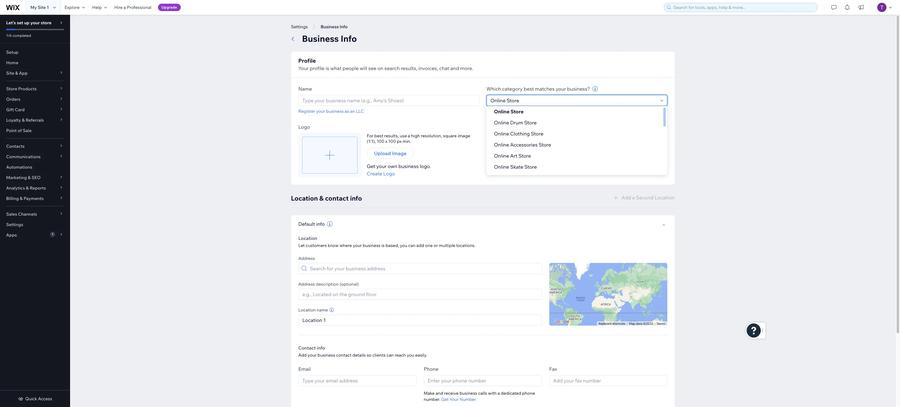 Task type: describe. For each thing, give the bounding box(es) containing it.
clothing
[[510, 131, 530, 137]]

get for get your own business logo. create logo
[[367, 163, 375, 169]]

an
[[350, 109, 355, 114]]

google image
[[551, 318, 571, 326]]

easily.
[[415, 353, 427, 358]]

0 vertical spatial contact
[[325, 194, 349, 202]]

1/6
[[6, 33, 12, 38]]

automations
[[6, 165, 32, 170]]

info inside button
[[340, 24, 348, 30]]

online for online accessories store
[[494, 142, 509, 148]]

own
[[388, 163, 398, 169]]

register your business as an llc
[[298, 109, 364, 114]]

where
[[340, 243, 352, 249]]

get your number
[[441, 397, 476, 403]]

Type your business name (e.g., Amy's Shoes) field
[[301, 95, 477, 106]]

upload image button
[[367, 148, 414, 159]]

upgrade button
[[158, 4, 181, 11]]

online for online skate store
[[494, 164, 509, 170]]

store for online skate store
[[525, 164, 537, 170]]

contact info add your business contact details so clients can reach you easily.
[[298, 345, 427, 358]]

let
[[298, 243, 305, 249]]

clients
[[373, 353, 386, 358]]

1 vertical spatial business info
[[302, 33, 357, 44]]

add
[[417, 243, 424, 249]]

default info
[[298, 221, 325, 227]]

quick access
[[25, 396, 52, 402]]

analytics
[[6, 185, 25, 191]]

for best results, use a high resolution, square image (1:1), 100 x 100 px min.
[[367, 133, 470, 144]]

online art store
[[494, 153, 531, 159]]

settings link
[[0, 220, 70, 230]]

store for online art store
[[519, 153, 531, 159]]

px
[[397, 139, 402, 144]]

results, inside the for best results, use a high resolution, square image (1:1), 100 x 100 px min.
[[384, 133, 399, 139]]

your inside get your own business logo. create logo
[[377, 163, 387, 169]]

based,
[[386, 243, 399, 249]]

business inside contact info add your business contact details so clients can reach you easily.
[[318, 353, 335, 358]]

sidebar element
[[0, 15, 70, 408]]

e.g., Located on the ground floor field
[[301, 289, 540, 300]]

(optional)
[[340, 282, 359, 287]]

phone
[[522, 391, 535, 396]]

matches
[[535, 86, 555, 92]]

results, inside profile your profile is what people will see on search results, invoices, chat and more.
[[401, 65, 418, 71]]

profile
[[298, 57, 316, 64]]

beauty
[[510, 175, 527, 181]]

info for default info
[[316, 221, 325, 227]]

shortcuts
[[613, 322, 626, 326]]

keyboard shortcuts
[[599, 322, 626, 326]]

short description (150 chars)
[[487, 116, 553, 122]]

completed
[[13, 33, 31, 38]]

let's set up your store
[[6, 20, 51, 26]]

& for site
[[15, 70, 18, 76]]

orders
[[6, 97, 20, 102]]

loyalty & referrals button
[[0, 115, 70, 125]]

1 inside sidebar 'element'
[[52, 233, 53, 237]]

gift card button
[[0, 105, 70, 115]]

register your business as an llc link
[[298, 109, 364, 114]]

(150
[[528, 116, 538, 122]]

professional
[[127, 5, 151, 10]]

address for address
[[298, 256, 315, 261]]

quick
[[25, 396, 37, 402]]

store inside popup button
[[6, 86, 17, 92]]

skate
[[510, 164, 523, 170]]

online for online drum store
[[494, 120, 509, 126]]

Enter your business or website type field
[[489, 95, 659, 106]]

& for analytics
[[26, 185, 29, 191]]

access
[[38, 396, 52, 402]]

map data ©2023
[[629, 322, 653, 326]]

more.
[[460, 65, 474, 71]]

make and receive business calls with a dedicated phone number.
[[424, 391, 535, 403]]

1 vertical spatial business
[[302, 33, 339, 44]]

your right matches
[[556, 86, 566, 92]]

location & contact info
[[291, 194, 362, 202]]

Type your email address field
[[301, 376, 414, 386]]

default
[[298, 221, 315, 227]]

can inside the location let customers know where your business is based, you can add one or multiple locations.
[[408, 243, 416, 249]]

apps
[[6, 233, 17, 238]]

see
[[368, 65, 377, 71]]

hire
[[114, 5, 123, 10]]

up
[[24, 20, 29, 26]]

contacts button
[[0, 141, 70, 152]]

analytics & reports
[[6, 185, 46, 191]]

store up the short description (150 chars)
[[511, 109, 524, 115]]

details
[[353, 353, 366, 358]]

1 100 from the left
[[377, 139, 385, 144]]

art
[[510, 153, 518, 159]]

Enter your phone number field
[[426, 376, 540, 386]]

app
[[19, 70, 28, 76]]

terms link
[[657, 322, 666, 326]]

business left as
[[326, 109, 344, 114]]

address description (optional)
[[298, 282, 359, 287]]

orders button
[[0, 94, 70, 105]]

(1:1),
[[367, 139, 376, 144]]

business inside get your own business logo. create logo
[[399, 163, 419, 169]]

©2023
[[644, 322, 653, 326]]

on
[[378, 65, 384, 71]]

resolution,
[[421, 133, 442, 139]]

use
[[400, 133, 407, 139]]

register
[[298, 109, 315, 114]]

communications button
[[0, 152, 70, 162]]

& for loyalty
[[22, 117, 25, 123]]

or
[[434, 243, 438, 249]]

your right register
[[316, 109, 325, 114]]

setup link
[[0, 47, 70, 58]]

best inside the for best results, use a high resolution, square image (1:1), 100 x 100 px min.
[[375, 133, 383, 139]]

store for online clothing store
[[531, 131, 544, 137]]

and inside profile your profile is what people will see on search results, invoices, chat and more.
[[451, 65, 459, 71]]

profile your profile is what people will see on search results, invoices, chat and more.
[[298, 57, 474, 71]]

reports
[[30, 185, 46, 191]]

for
[[367, 133, 374, 139]]

Add your location name field
[[301, 315, 540, 326]]

0 horizontal spatial logo
[[298, 124, 310, 130]]

store for online drum store
[[524, 120, 537, 126]]

0 horizontal spatial 1
[[47, 5, 49, 10]]

location for &
[[291, 194, 318, 202]]

point
[[6, 128, 17, 133]]

which category best matches your business?
[[487, 86, 590, 92]]

online for online art store
[[494, 153, 509, 159]]

keyboard shortcuts button
[[599, 322, 626, 326]]

logo inside get your own business logo. create logo
[[383, 171, 395, 177]]

home
[[6, 60, 18, 66]]

name
[[298, 86, 312, 92]]

you inside contact info add your business contact details so clients can reach you easily.
[[407, 353, 414, 358]]

so
[[367, 353, 372, 358]]

map region
[[521, 235, 678, 392]]

sales channels
[[6, 212, 37, 217]]

what
[[330, 65, 342, 71]]

settings for settings button
[[291, 24, 308, 30]]



Task type: locate. For each thing, give the bounding box(es) containing it.
Search for tools, apps, help & more... field
[[672, 3, 816, 12]]

store right 'beauty'
[[528, 175, 540, 181]]

business right 'add'
[[318, 353, 335, 358]]

billing & payments button
[[0, 193, 70, 204]]

0 horizontal spatial site
[[6, 70, 14, 76]]

business inside the location let customers know where your business is based, you can add one or multiple locations.
[[363, 243, 381, 249]]

1 horizontal spatial and
[[451, 65, 459, 71]]

site down home
[[6, 70, 14, 76]]

2 vertical spatial location
[[298, 308, 316, 313]]

0 vertical spatial best
[[524, 86, 534, 92]]

location up let
[[298, 236, 317, 241]]

1 vertical spatial results,
[[384, 133, 399, 139]]

and right chat
[[451, 65, 459, 71]]

Describe your business here. What makes it great? Use short catchy text to tell people what you do or offer. text field
[[487, 126, 667, 169]]

chars)
[[539, 116, 553, 122]]

gift card
[[6, 107, 25, 113]]

description down the online store on the right
[[501, 116, 527, 122]]

0 horizontal spatial description
[[316, 282, 339, 287]]

0 horizontal spatial and
[[436, 391, 443, 396]]

your down receive
[[450, 397, 459, 403]]

and up number.
[[436, 391, 443, 396]]

store right skate
[[525, 164, 537, 170]]

business down "image"
[[399, 163, 419, 169]]

get inside get your own business logo. create logo
[[367, 163, 375, 169]]

your down contact
[[308, 353, 317, 358]]

1 vertical spatial is
[[382, 243, 385, 249]]

square
[[443, 133, 457, 139]]

x
[[386, 139, 388, 144]]

receive
[[444, 391, 459, 396]]

business down business info button
[[302, 33, 339, 44]]

1 horizontal spatial 1
[[52, 233, 53, 237]]

description for short
[[501, 116, 527, 122]]

your for profile
[[298, 65, 309, 71]]

business?
[[567, 86, 590, 92]]

location let customers know where your business is based, you can add one or multiple locations.
[[298, 236, 476, 249]]

100 left the x
[[377, 139, 385, 144]]

a inside the make and receive business calls with a dedicated phone number.
[[498, 391, 500, 396]]

referrals
[[26, 117, 44, 123]]

0 vertical spatial info
[[340, 24, 348, 30]]

multiple
[[439, 243, 455, 249]]

info for contact info add your business contact details so clients can reach you easily.
[[317, 345, 325, 351]]

1 horizontal spatial your
[[450, 397, 459, 403]]

billing
[[6, 196, 19, 201]]

card
[[15, 107, 25, 113]]

1 horizontal spatial logo
[[383, 171, 395, 177]]

best right for
[[375, 133, 383, 139]]

phone
[[424, 366, 439, 372]]

category
[[502, 86, 523, 92]]

contact inside contact info add your business contact details so clients can reach you easily.
[[336, 353, 352, 358]]

0 horizontal spatial a
[[124, 5, 126, 10]]

settings button
[[288, 22, 311, 31]]

logo down register
[[298, 124, 310, 130]]

your for get
[[450, 397, 459, 403]]

name
[[317, 308, 328, 313]]

0 vertical spatial you
[[400, 243, 407, 249]]

Add your fax number field
[[552, 376, 665, 386]]

1 horizontal spatial best
[[524, 86, 534, 92]]

upload image
[[374, 150, 407, 157]]

& inside marketing & seo dropdown button
[[28, 175, 31, 181]]

2 online from the top
[[494, 120, 509, 126]]

help button
[[89, 0, 111, 15]]

store right drum
[[524, 120, 537, 126]]

0 horizontal spatial can
[[387, 353, 394, 358]]

location name
[[298, 308, 328, 313]]

online left skate
[[494, 164, 509, 170]]

online for online store
[[494, 109, 510, 115]]

0 horizontal spatial settings
[[6, 222, 23, 228]]

2 address from the top
[[298, 282, 315, 287]]

get for get your number
[[441, 397, 449, 403]]

quick access button
[[18, 396, 52, 402]]

1 right the my
[[47, 5, 49, 10]]

1 vertical spatial and
[[436, 391, 443, 396]]

0 horizontal spatial best
[[375, 133, 383, 139]]

0 vertical spatial info
[[350, 194, 362, 202]]

1 vertical spatial get
[[441, 397, 449, 403]]

create
[[367, 171, 382, 177]]

Search for your business address field
[[308, 264, 540, 274]]

business right settings button
[[321, 24, 339, 30]]

0 vertical spatial business
[[321, 24, 339, 30]]

online up online art store
[[494, 142, 509, 148]]

online left art
[[494, 153, 509, 159]]

online left 'beauty'
[[494, 175, 509, 181]]

your inside profile your profile is what people will see on search results, invoices, chat and more.
[[298, 65, 309, 71]]

1 horizontal spatial settings
[[291, 24, 308, 30]]

a right with
[[498, 391, 500, 396]]

marketing
[[6, 175, 27, 181]]

1 vertical spatial description
[[316, 282, 339, 287]]

make
[[424, 391, 435, 396]]

locations.
[[456, 243, 476, 249]]

your right the up
[[30, 20, 40, 26]]

& for marketing
[[28, 175, 31, 181]]

3 online from the top
[[494, 131, 509, 137]]

business
[[321, 24, 339, 30], [302, 33, 339, 44]]

hire a professional link
[[111, 0, 155, 15]]

2 horizontal spatial a
[[498, 391, 500, 396]]

1 vertical spatial settings
[[6, 222, 23, 228]]

0 horizontal spatial is
[[326, 65, 329, 71]]

1 vertical spatial contact
[[336, 353, 352, 358]]

1 vertical spatial address
[[298, 282, 315, 287]]

description left (optional)
[[316, 282, 339, 287]]

location for name
[[298, 308, 316, 313]]

0 vertical spatial logo
[[298, 124, 310, 130]]

and inside the make and receive business calls with a dedicated phone number.
[[436, 391, 443, 396]]

& inside site & app dropdown button
[[15, 70, 18, 76]]

set
[[17, 20, 23, 26]]

1 vertical spatial a
[[408, 133, 410, 139]]

you right reach
[[407, 353, 414, 358]]

let's
[[6, 20, 16, 26]]

business
[[326, 109, 344, 114], [399, 163, 419, 169], [363, 243, 381, 249], [318, 353, 335, 358], [460, 391, 477, 396]]

your inside contact info add your business contact details so clients can reach you easily.
[[308, 353, 317, 358]]

1 vertical spatial best
[[375, 133, 383, 139]]

your right the where at the bottom of the page
[[353, 243, 362, 249]]

0 vertical spatial a
[[124, 5, 126, 10]]

& right loyalty at the left top of page
[[22, 117, 25, 123]]

0 vertical spatial get
[[367, 163, 375, 169]]

1 down settings link
[[52, 233, 53, 237]]

location inside the location let customers know where your business is based, you can add one or multiple locations.
[[298, 236, 317, 241]]

&
[[15, 70, 18, 76], [22, 117, 25, 123], [28, 175, 31, 181], [26, 185, 29, 191], [319, 194, 324, 202], [20, 196, 23, 201]]

is inside the location let customers know where your business is based, you can add one or multiple locations.
[[382, 243, 385, 249]]

get your number button
[[441, 397, 476, 403]]

results, right the search
[[401, 65, 418, 71]]

seo
[[32, 175, 41, 181]]

address down let
[[298, 256, 315, 261]]

business info button
[[318, 22, 351, 31]]

contact
[[325, 194, 349, 202], [336, 353, 352, 358]]

address up location name
[[298, 282, 315, 287]]

0 horizontal spatial your
[[298, 65, 309, 71]]

is left what
[[326, 65, 329, 71]]

store for online beauty store
[[528, 175, 540, 181]]

description for address
[[316, 282, 339, 287]]

& left the seo
[[28, 175, 31, 181]]

best left matches
[[524, 86, 534, 92]]

1 address from the top
[[298, 256, 315, 261]]

location for let
[[298, 236, 317, 241]]

0 vertical spatial your
[[298, 65, 309, 71]]

address for address description (optional)
[[298, 282, 315, 287]]

site inside dropdown button
[[6, 70, 14, 76]]

llc
[[356, 109, 364, 114]]

0 vertical spatial site
[[38, 5, 46, 10]]

2 vertical spatial info
[[317, 345, 325, 351]]

settings inside sidebar 'element'
[[6, 222, 23, 228]]

0 vertical spatial and
[[451, 65, 459, 71]]

your inside the location let customers know where your business is based, you can add one or multiple locations.
[[353, 243, 362, 249]]

can left reach
[[387, 353, 394, 358]]

business info inside button
[[321, 24, 348, 30]]

online beauty store
[[494, 175, 540, 181]]

your up create logo button
[[377, 163, 387, 169]]

business up number
[[460, 391, 477, 396]]

online down the online store on the right
[[494, 120, 509, 126]]

location up default
[[291, 194, 318, 202]]

list box containing online store
[[487, 106, 668, 184]]

home link
[[0, 58, 70, 68]]

0 vertical spatial settings
[[291, 24, 308, 30]]

store right art
[[519, 153, 531, 159]]

site & app button
[[0, 68, 70, 78]]

site & app
[[6, 70, 28, 76]]

logo down own
[[383, 171, 395, 177]]

business inside the make and receive business calls with a dedicated phone number.
[[460, 391, 477, 396]]

channels
[[18, 212, 37, 217]]

1 online from the top
[[494, 109, 510, 115]]

you inside the location let customers know where your business is based, you can add one or multiple locations.
[[400, 243, 407, 249]]

short
[[487, 116, 500, 122]]

map
[[629, 322, 636, 326]]

results, left use
[[384, 133, 399, 139]]

add
[[298, 353, 307, 358]]

0 vertical spatial description
[[501, 116, 527, 122]]

location left the name at the bottom of page
[[298, 308, 316, 313]]

1 vertical spatial info
[[316, 221, 325, 227]]

can inside contact info add your business contact details so clients can reach you easily.
[[387, 353, 394, 358]]

a right the hire
[[124, 5, 126, 10]]

2 100 from the left
[[389, 139, 396, 144]]

0 vertical spatial address
[[298, 256, 315, 261]]

store products button
[[0, 84, 70, 94]]

online for online beauty store
[[494, 175, 509, 181]]

0 horizontal spatial results,
[[384, 133, 399, 139]]

100 right the x
[[389, 139, 396, 144]]

& inside "billing & payments" popup button
[[20, 196, 23, 201]]

online accessories store
[[494, 142, 551, 148]]

1 vertical spatial info
[[341, 33, 357, 44]]

customers
[[306, 243, 327, 249]]

5 online from the top
[[494, 153, 509, 159]]

logo
[[298, 124, 310, 130], [383, 171, 395, 177]]

your inside sidebar 'element'
[[30, 20, 40, 26]]

1 vertical spatial site
[[6, 70, 14, 76]]

info
[[340, 24, 348, 30], [341, 33, 357, 44]]

info inside contact info add your business contact details so clients can reach you easily.
[[317, 345, 325, 351]]

1 horizontal spatial can
[[408, 243, 416, 249]]

1 horizontal spatial is
[[382, 243, 385, 249]]

site right the my
[[38, 5, 46, 10]]

store right 'accessories'
[[539, 142, 551, 148]]

online up short
[[494, 109, 510, 115]]

business inside button
[[321, 24, 339, 30]]

& for location
[[319, 194, 324, 202]]

info
[[350, 194, 362, 202], [316, 221, 325, 227], [317, 345, 325, 351]]

marketing & seo button
[[0, 173, 70, 183]]

get your own business logo. create logo
[[367, 163, 431, 177]]

& for billing
[[20, 196, 23, 201]]

your
[[30, 20, 40, 26], [556, 86, 566, 92], [316, 109, 325, 114], [377, 163, 387, 169], [353, 243, 362, 249], [308, 353, 317, 358]]

business left the based,
[[363, 243, 381, 249]]

your
[[298, 65, 309, 71], [450, 397, 459, 403]]

& left "reports"
[[26, 185, 29, 191]]

contact
[[298, 345, 316, 351]]

1 horizontal spatial site
[[38, 5, 46, 10]]

settings for settings link
[[6, 222, 23, 228]]

and
[[451, 65, 459, 71], [436, 391, 443, 396]]

a inside the for best results, use a high resolution, square image (1:1), 100 x 100 px min.
[[408, 133, 410, 139]]

0 vertical spatial results,
[[401, 65, 418, 71]]

with
[[488, 391, 497, 396]]

store for online accessories store
[[539, 142, 551, 148]]

you right the based,
[[400, 243, 407, 249]]

your down profile
[[298, 65, 309, 71]]

is inside profile your profile is what people will see on search results, invoices, chat and more.
[[326, 65, 329, 71]]

0 vertical spatial can
[[408, 243, 416, 249]]

0 horizontal spatial 100
[[377, 139, 385, 144]]

6 online from the top
[[494, 164, 509, 170]]

communications
[[6, 154, 41, 160]]

profile
[[310, 65, 325, 71]]

settings inside button
[[291, 24, 308, 30]]

0 horizontal spatial get
[[367, 163, 375, 169]]

& up default info
[[319, 194, 324, 202]]

1 vertical spatial location
[[298, 236, 317, 241]]

& right billing in the left top of the page
[[20, 196, 23, 201]]

1 horizontal spatial get
[[441, 397, 449, 403]]

store up orders
[[6, 86, 17, 92]]

can left add
[[408, 243, 416, 249]]

& inside loyalty & referrals popup button
[[22, 117, 25, 123]]

& left app
[[15, 70, 18, 76]]

can
[[408, 243, 416, 249], [387, 353, 394, 358]]

get up create
[[367, 163, 375, 169]]

a right use
[[408, 133, 410, 139]]

1 horizontal spatial 100
[[389, 139, 396, 144]]

1 horizontal spatial a
[[408, 133, 410, 139]]

invoices,
[[419, 65, 438, 71]]

store down (150
[[531, 131, 544, 137]]

search
[[385, 65, 400, 71]]

0 vertical spatial 1
[[47, 5, 49, 10]]

1 horizontal spatial description
[[501, 116, 527, 122]]

& inside the analytics & reports popup button
[[26, 185, 29, 191]]

list box
[[487, 106, 668, 184]]

sales
[[6, 212, 17, 217]]

1 vertical spatial 1
[[52, 233, 53, 237]]

1 horizontal spatial results,
[[401, 65, 418, 71]]

online down short
[[494, 131, 509, 137]]

0 vertical spatial business info
[[321, 24, 348, 30]]

keyboard
[[599, 322, 612, 326]]

7 online from the top
[[494, 175, 509, 181]]

2 vertical spatial a
[[498, 391, 500, 396]]

upload
[[374, 150, 391, 157]]

get down receive
[[441, 397, 449, 403]]

0 vertical spatial location
[[291, 194, 318, 202]]

1 vertical spatial you
[[407, 353, 414, 358]]

0 vertical spatial is
[[326, 65, 329, 71]]

billing & payments
[[6, 196, 44, 201]]

is left the based,
[[382, 243, 385, 249]]

location
[[291, 194, 318, 202], [298, 236, 317, 241], [298, 308, 316, 313]]

1 vertical spatial can
[[387, 353, 394, 358]]

online for online clothing store
[[494, 131, 509, 137]]

of
[[18, 128, 22, 133]]

know
[[328, 243, 339, 249]]

4 online from the top
[[494, 142, 509, 148]]

number.
[[424, 397, 441, 403]]

point of sale link
[[0, 125, 70, 136]]

1 vertical spatial logo
[[383, 171, 395, 177]]

gift
[[6, 107, 14, 113]]

min.
[[403, 139, 411, 144]]

hire a professional
[[114, 5, 151, 10]]

automations link
[[0, 162, 70, 173]]

1 vertical spatial your
[[450, 397, 459, 403]]

marketing & seo
[[6, 175, 41, 181]]



Task type: vqa. For each thing, say whether or not it's contained in the screenshot.
Manage View popup button
no



